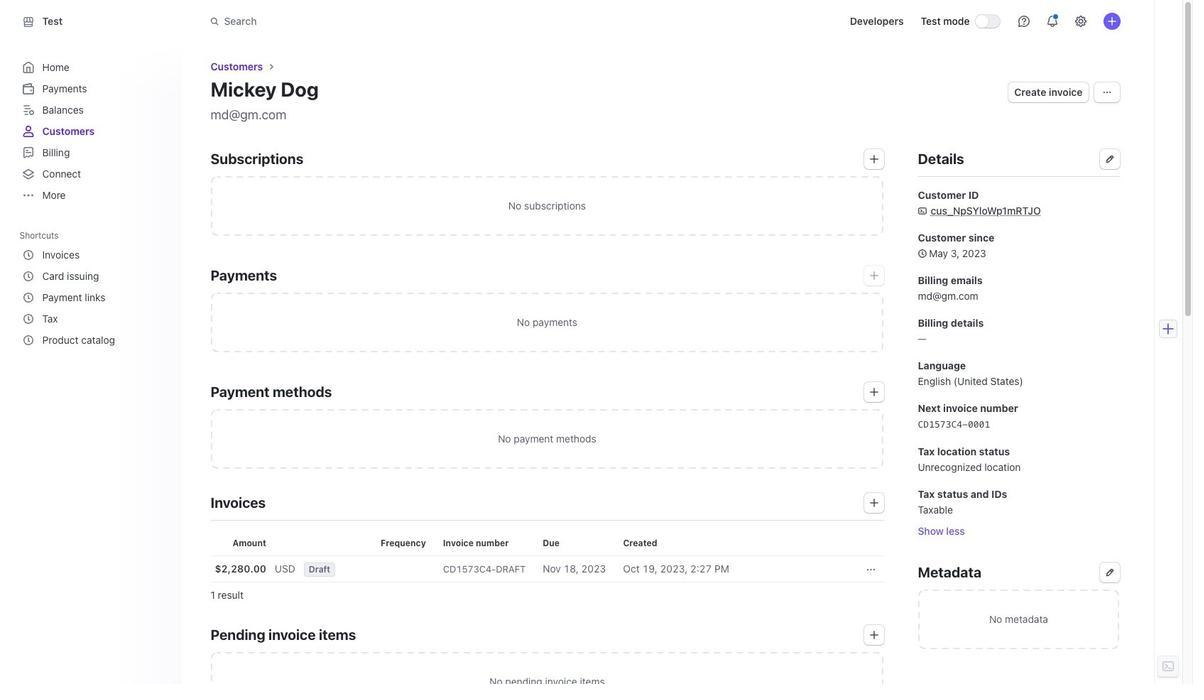 Task type: locate. For each thing, give the bounding box(es) containing it.
Test mode checkbox
[[976, 15, 1000, 28]]

2 shortcuts element from the top
[[20, 244, 167, 351]]

settings image
[[1076, 16, 1087, 27]]

None search field
[[201, 8, 602, 34]]

help image
[[1019, 16, 1030, 27]]

Search text field
[[201, 8, 602, 34]]

row actions image
[[867, 565, 876, 574]]

notifications image
[[1047, 16, 1059, 27]]

svg image
[[1103, 88, 1112, 97]]

1 shortcuts element from the top
[[20, 225, 170, 351]]

shortcuts element
[[20, 225, 170, 351], [20, 244, 167, 351]]



Task type: describe. For each thing, give the bounding box(es) containing it.
manage shortcuts image
[[156, 231, 165, 239]]

core navigation links element
[[20, 57, 167, 206]]



Task type: vqa. For each thing, say whether or not it's contained in the screenshot.
last month -
no



